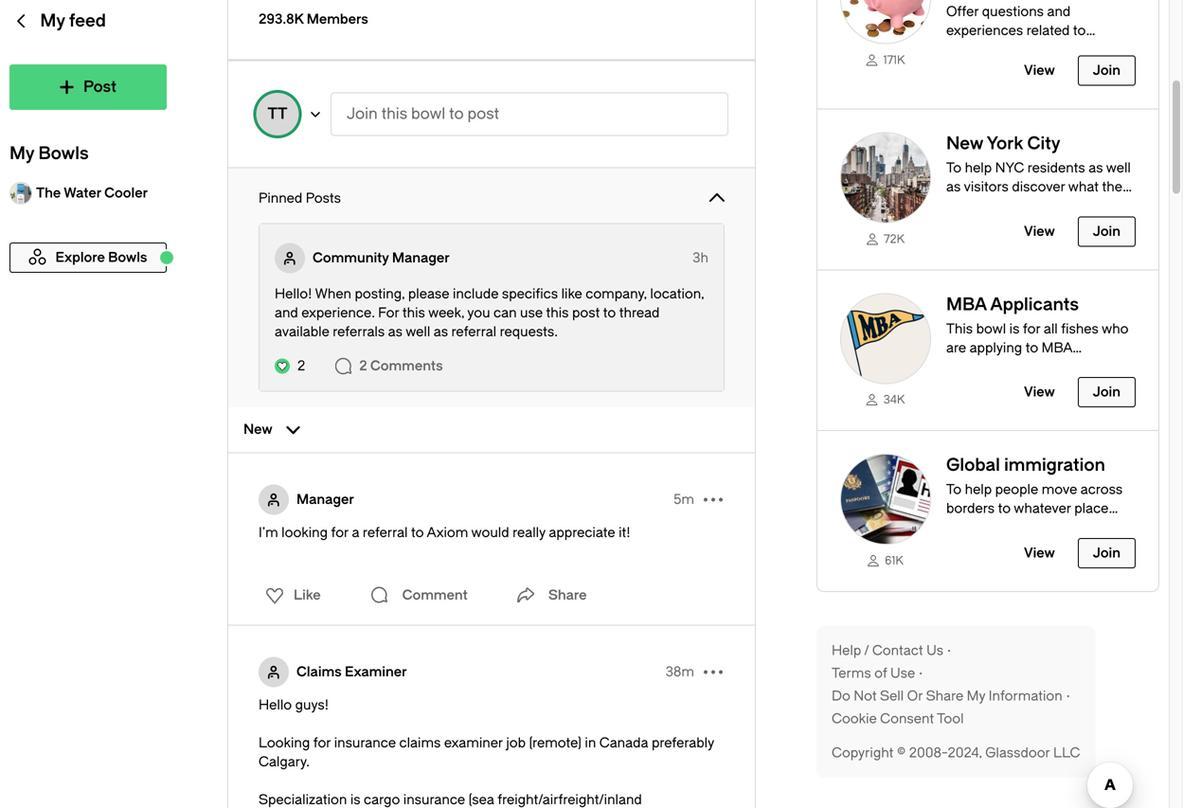 Task type: describe. For each thing, give the bounding box(es) containing it.
world's
[[947, 198, 991, 214]]

0 vertical spatial insurance
[[334, 736, 396, 751]]

for inside the 'mba applicants this bowl is for all fishes who are applying to mba programs'
[[1024, 321, 1041, 337]]

/
[[865, 643, 870, 659]]

the
[[36, 185, 61, 201]]

investments
[[947, 61, 1024, 77]]

related
[[1027, 23, 1071, 39]]

0 vertical spatial manager
[[392, 250, 450, 266]]

members
[[307, 11, 369, 27]]

t t
[[268, 105, 288, 123]]

toogle identity image for claims examiner
[[259, 657, 289, 688]]

help
[[832, 643, 862, 659]]

hello
[[259, 698, 292, 713]]

requests.
[[500, 324, 558, 340]]

posting,
[[355, 286, 405, 302]]

has
[[1107, 198, 1130, 214]]

the water cooler link
[[9, 174, 167, 212]]

are
[[947, 340, 967, 356]]

171k
[[884, 54, 906, 67]]

do
[[832, 689, 851, 704]]

do not sell or share my information link
[[832, 687, 1075, 706]]

thread
[[620, 305, 660, 321]]

my bowls
[[9, 144, 89, 164]]

new york city to help nyc residents as well as visitors discover what the world's most popular city has to offer!
[[947, 134, 1132, 233]]

referrals
[[333, 324, 385, 340]]

experience.
[[302, 305, 375, 321]]

nyc
[[996, 160, 1025, 176]]

week,
[[429, 305, 465, 321]]

community manager
[[313, 250, 450, 266]]

2 t from the left
[[278, 105, 288, 123]]

visitors
[[964, 179, 1009, 195]]

questions
[[983, 4, 1045, 20]]

(remote)
[[529, 736, 582, 751]]

it!
[[619, 525, 631, 541]]

to inside hello! when posting, please include specifics like company, location, and experience. for this week, you can use this post to thread available referrals as well as referral requests.
[[604, 305, 616, 321]]

examiner
[[444, 736, 503, 751]]

to inside the 'mba applicants this bowl is for all fishes who are applying to mba programs'
[[1026, 340, 1039, 356]]

residents
[[1028, 160, 1086, 176]]

looking
[[282, 525, 328, 541]]

specifics
[[502, 286, 558, 302]]

0 horizontal spatial manager
[[297, 492, 354, 508]]

share button
[[511, 577, 587, 615]]

who
[[1102, 321, 1129, 337]]

across
[[1081, 482, 1123, 498]]

for inside hello guys! looking for insurance claims examiner job (remote) in canada preferably calgary. specialization is cargo insurance (sea freight/airfreight/inl
[[313, 736, 331, 751]]

like
[[294, 588, 321, 603]]

information
[[989, 689, 1063, 704]]

as down week,
[[434, 324, 448, 340]]

really
[[513, 525, 546, 541]]

all
[[1044, 321, 1059, 337]]

company,
[[586, 286, 647, 302]]

more actions image for 5m
[[699, 485, 729, 515]]

5m
[[674, 492, 695, 508]]

popular
[[1031, 198, 1079, 214]]

most
[[995, 198, 1027, 214]]

cooler
[[104, 185, 148, 201]]

34k link
[[841, 392, 932, 408]]

axiom
[[427, 525, 469, 541]]

use
[[520, 305, 543, 321]]

to inside global immigration to help people move across borders to whatever place they feel at home.
[[947, 482, 962, 498]]

share inside popup button
[[549, 588, 587, 603]]

posts
[[306, 191, 341, 206]]

rections list menu
[[254, 581, 327, 611]]

34k
[[884, 394, 906, 407]]

©
[[897, 745, 906, 761]]

specialization
[[259, 792, 347, 808]]

the water cooler
[[36, 185, 148, 201]]

171k link
[[841, 52, 932, 68]]

image for bowl image for new york city
[[841, 132, 932, 223]]

place
[[1075, 501, 1109, 517]]

image for bowl image for global immigration
[[841, 454, 932, 545]]

1 vertical spatial mba
[[1042, 340, 1073, 356]]

to inside button
[[449, 105, 464, 123]]

or
[[908, 689, 923, 704]]

293.8k members
[[259, 11, 369, 27]]

to inside offer questions and experiences related to personal finance and investments
[[1074, 23, 1087, 39]]

61k
[[885, 554, 904, 568]]

experiences
[[947, 23, 1024, 39]]

hello guys! looking for insurance claims examiner job (remote) in canada preferably calgary. specialization is cargo insurance (sea freight/airfreight/inl
[[259, 698, 715, 809]]

what
[[1069, 179, 1100, 195]]

2 for 2
[[298, 358, 305, 374]]

fishes
[[1062, 321, 1099, 337]]

sell
[[881, 689, 904, 704]]

terms
[[832, 666, 872, 681]]

i'm looking for a referral to axiom would really appreciate it!
[[259, 525, 631, 541]]

new for new york city to help nyc residents as well as visitors discover what the world's most popular city has to offer!
[[947, 134, 984, 154]]

community
[[313, 250, 389, 266]]

offer
[[947, 4, 979, 20]]

comment button
[[365, 577, 473, 615]]

copyright © 2008-2024, glassdoor llc
[[832, 745, 1081, 761]]

1 vertical spatial and
[[1055, 42, 1079, 58]]

cargo
[[364, 792, 400, 808]]

global immigration to help people move across borders to whatever place they feel at home.
[[947, 456, 1123, 536]]

post inside hello! when posting, please include specifics like company, location, and experience. for this week, you can use this post to thread available referrals as well as referral requests.
[[572, 305, 600, 321]]

york
[[987, 134, 1024, 154]]

1 vertical spatial referral
[[363, 525, 408, 541]]

finance
[[1005, 42, 1052, 58]]

help inside global immigration to help people move across borders to whatever place they feel at home.
[[965, 482, 993, 498]]

38m link
[[666, 663, 695, 682]]

they
[[947, 520, 974, 536]]

job
[[506, 736, 526, 751]]

a
[[352, 525, 360, 541]]

claims
[[400, 736, 441, 751]]

borders
[[947, 501, 995, 517]]

well inside hello! when posting, please include specifics like company, location, and experience. for this week, you can use this post to thread available referrals as well as referral requests.
[[406, 324, 431, 340]]



Task type: vqa. For each thing, say whether or not it's contained in the screenshot.
left working
no



Task type: locate. For each thing, give the bounding box(es) containing it.
can
[[494, 305, 517, 321]]

0 vertical spatial more actions image
[[699, 485, 729, 515]]

this inside button
[[382, 105, 408, 123]]

0 vertical spatial well
[[1107, 160, 1132, 176]]

as up what
[[1089, 160, 1104, 176]]

1 more actions image from the top
[[699, 485, 729, 515]]

1 horizontal spatial bowl
[[977, 321, 1007, 337]]

toogle identity image up i'm
[[259, 485, 289, 515]]

1 horizontal spatial well
[[1107, 160, 1132, 176]]

manager
[[392, 250, 450, 266], [297, 492, 354, 508]]

not
[[854, 689, 877, 704]]

to inside global immigration to help people move across borders to whatever place they feel at home.
[[999, 501, 1011, 517]]

well up the
[[1107, 160, 1132, 176]]

global
[[947, 456, 1001, 476]]

61k link
[[841, 553, 932, 569]]

38m
[[666, 664, 695, 680]]

1 vertical spatial is
[[351, 792, 361, 808]]

1 horizontal spatial post
[[572, 305, 600, 321]]

image for bowl image
[[841, 132, 932, 223], [841, 293, 932, 384], [841, 454, 932, 545]]

share up tool on the right bottom of page
[[927, 689, 964, 704]]

1 to from the top
[[947, 160, 962, 176]]

my left information
[[967, 689, 986, 704]]

bowl up applying at the top right
[[977, 321, 1007, 337]]

0 horizontal spatial well
[[406, 324, 431, 340]]

my feed link
[[9, 0, 167, 64]]

1 horizontal spatial manager
[[392, 250, 450, 266]]

1 2 from the left
[[298, 358, 305, 374]]

2 help from the top
[[965, 482, 993, 498]]

cookie
[[832, 711, 877, 727]]

more actions image
[[699, 485, 729, 515], [699, 657, 729, 688]]

help up the borders
[[965, 482, 993, 498]]

applying
[[970, 340, 1023, 356]]

0 horizontal spatial share
[[549, 588, 587, 603]]

1 vertical spatial bowl
[[977, 321, 1007, 337]]

new inside new york city to help nyc residents as well as visitors discover what the world's most popular city has to offer!
[[947, 134, 984, 154]]

0 horizontal spatial bowl
[[411, 105, 446, 123]]

0 vertical spatial and
[[1048, 4, 1071, 20]]

this right 'join'
[[382, 105, 408, 123]]

image for bowl image for mba applicants
[[841, 293, 932, 384]]

mba
[[947, 295, 987, 315], [1042, 340, 1073, 356]]

the
[[1103, 179, 1123, 195]]

and down hello!
[[275, 305, 298, 321]]

1 vertical spatial toogle identity image
[[259, 657, 289, 688]]

0 horizontal spatial insurance
[[334, 736, 396, 751]]

applicants
[[991, 295, 1080, 315]]

offer questions and experiences related to personal finance and investments
[[947, 4, 1087, 77]]

insurance left claims
[[334, 736, 396, 751]]

1 horizontal spatial mba
[[1042, 340, 1073, 356]]

72k
[[884, 233, 905, 246]]

mba up this
[[947, 295, 987, 315]]

new for new
[[244, 422, 273, 437]]

1 vertical spatial share
[[927, 689, 964, 704]]

0 vertical spatial is
[[1010, 321, 1020, 337]]

mba applicants this bowl is for all fishes who are applying to mba programs
[[947, 295, 1129, 375]]

to down world's
[[947, 217, 960, 233]]

0 horizontal spatial mba
[[947, 295, 987, 315]]

0 vertical spatial toogle identity image
[[259, 485, 289, 515]]

this down like
[[546, 305, 569, 321]]

to inside new york city to help nyc residents as well as visitors discover what the world's most popular city has to offer!
[[947, 160, 962, 176]]

0 vertical spatial mba
[[947, 295, 987, 315]]

0 vertical spatial image for bowl image
[[841, 132, 932, 223]]

1 t from the left
[[268, 105, 278, 123]]

my left feed
[[40, 11, 65, 31]]

my left bowls
[[9, 144, 34, 164]]

for right looking
[[313, 736, 331, 751]]

1 vertical spatial insurance
[[404, 792, 466, 808]]

2 vertical spatial image for bowl image
[[841, 454, 932, 545]]

preferably
[[652, 736, 715, 751]]

more actions image right 38m link
[[699, 657, 729, 688]]

discover
[[1013, 179, 1066, 195]]

manager up looking on the bottom
[[297, 492, 354, 508]]

bowl
[[411, 105, 446, 123], [977, 321, 1007, 337]]

appreciate
[[549, 525, 616, 541]]

1 vertical spatial my
[[9, 144, 34, 164]]

0 horizontal spatial new
[[244, 422, 273, 437]]

2 vertical spatial for
[[313, 736, 331, 751]]

offer!
[[963, 217, 997, 233]]

3 image for bowl image from the top
[[841, 454, 932, 545]]

toogle identity image
[[259, 485, 289, 515], [259, 657, 289, 688]]

contact
[[873, 643, 924, 659]]

0 horizontal spatial 2
[[298, 358, 305, 374]]

more actions image for 38m
[[699, 657, 729, 688]]

is up applying at the top right
[[1010, 321, 1020, 337]]

manager up please
[[392, 250, 450, 266]]

comment
[[402, 588, 468, 603]]

1 vertical spatial manager
[[297, 492, 354, 508]]

(sea
[[469, 792, 495, 808]]

and up related
[[1048, 4, 1071, 20]]

1 horizontal spatial is
[[1010, 321, 1020, 337]]

image for bowl image up 72k link
[[841, 132, 932, 223]]

post inside button
[[468, 105, 500, 123]]

to up world's
[[947, 160, 962, 176]]

to inside new york city to help nyc residents as well as visitors discover what the world's most popular city has to offer!
[[947, 217, 960, 233]]

location,
[[651, 286, 705, 302]]

0 horizontal spatial referral
[[363, 525, 408, 541]]

mba down all on the top right
[[1042, 340, 1073, 356]]

t up the pinned at the top of the page
[[268, 105, 278, 123]]

as
[[1089, 160, 1104, 176], [947, 179, 961, 195], [388, 324, 403, 340], [434, 324, 448, 340]]

insurance
[[334, 736, 396, 751], [404, 792, 466, 808]]

home.
[[1019, 520, 1059, 536]]

1 help from the top
[[965, 160, 993, 176]]

1 vertical spatial help
[[965, 482, 993, 498]]

bowls
[[38, 144, 89, 164]]

this
[[947, 321, 974, 337]]

to right related
[[1074, 23, 1087, 39]]

llc
[[1054, 745, 1081, 761]]

toogle identity image for manager
[[259, 485, 289, 515]]

1 vertical spatial more actions image
[[699, 657, 729, 688]]

for left the a
[[331, 525, 349, 541]]

1 horizontal spatial my
[[40, 11, 65, 31]]

bowl inside the 'mba applicants this bowl is for all fishes who are applying to mba programs'
[[977, 321, 1007, 337]]

0 vertical spatial post
[[468, 105, 500, 123]]

this down please
[[403, 305, 425, 321]]

toogle identity image up hello
[[259, 657, 289, 688]]

well
[[1107, 160, 1132, 176], [406, 324, 431, 340]]

looking
[[259, 736, 310, 751]]

is inside the 'mba applicants this bowl is for all fishes who are applying to mba programs'
[[1010, 321, 1020, 337]]

personal
[[947, 42, 1002, 58]]

2 vertical spatial and
[[275, 305, 298, 321]]

image for bowl image up "61k" link on the right bottom of the page
[[841, 454, 932, 545]]

guys!
[[295, 698, 329, 713]]

2
[[298, 358, 305, 374], [359, 358, 367, 374]]

new inside "dropdown button"
[[244, 422, 273, 437]]

2 down referrals
[[359, 358, 367, 374]]

0 vertical spatial for
[[1024, 321, 1041, 337]]

0 vertical spatial bowl
[[411, 105, 446, 123]]

1 horizontal spatial new
[[947, 134, 984, 154]]

1 vertical spatial image for bowl image
[[841, 293, 932, 384]]

1 vertical spatial to
[[947, 482, 962, 498]]

my inside help / contact us terms of use do not sell or share my information cookie consent tool
[[967, 689, 986, 704]]

bowl right 'join'
[[411, 105, 446, 123]]

in
[[585, 736, 596, 751]]

is inside hello guys! looking for insurance claims examiner job (remote) in canada preferably calgary. specialization is cargo insurance (sea freight/airfreight/inl
[[351, 792, 361, 808]]

for left all on the top right
[[1024, 321, 1041, 337]]

0 horizontal spatial is
[[351, 792, 361, 808]]

bowl inside join this bowl to post button
[[411, 105, 446, 123]]

2 to from the top
[[947, 482, 962, 498]]

0 vertical spatial referral
[[452, 324, 497, 340]]

as up world's
[[947, 179, 961, 195]]

to right 'join'
[[449, 105, 464, 123]]

more actions image right 5m link
[[699, 485, 729, 515]]

2 for 2 comments
[[359, 358, 367, 374]]

join this bowl to post button
[[331, 92, 729, 136]]

water
[[64, 185, 101, 201]]

glassdoor
[[986, 745, 1051, 761]]

terms of use link
[[832, 664, 927, 683]]

manager button
[[297, 491, 354, 509]]

1 toogle identity image from the top
[[259, 485, 289, 515]]

and down related
[[1055, 42, 1079, 58]]

1 horizontal spatial share
[[927, 689, 964, 704]]

city
[[1082, 198, 1104, 214]]

2008-
[[910, 745, 948, 761]]

share
[[549, 588, 587, 603], [927, 689, 964, 704]]

use
[[891, 666, 916, 681]]

claims examiner
[[297, 664, 407, 680]]

1 horizontal spatial insurance
[[404, 792, 466, 808]]

to left axiom
[[411, 525, 424, 541]]

2 toogle identity image from the top
[[259, 657, 289, 688]]

pinned posts
[[259, 191, 341, 206]]

is
[[1010, 321, 1020, 337], [351, 792, 361, 808]]

referral inside hello! when posting, please include specifics like company, location, and experience. for this week, you can use this post to thread available referrals as well as referral requests.
[[452, 324, 497, 340]]

t
[[268, 105, 278, 123], [278, 105, 288, 123]]

feel
[[977, 520, 1000, 536]]

to
[[1074, 23, 1087, 39], [449, 105, 464, 123], [947, 217, 960, 233], [604, 305, 616, 321], [1026, 340, 1039, 356], [999, 501, 1011, 517], [411, 525, 424, 541]]

share inside help / contact us terms of use do not sell or share my information cookie consent tool
[[927, 689, 964, 704]]

referral down the you
[[452, 324, 497, 340]]

referral right the a
[[363, 525, 408, 541]]

2024,
[[948, 745, 983, 761]]

2 vertical spatial my
[[967, 689, 986, 704]]

2 image for bowl image from the top
[[841, 293, 932, 384]]

1 vertical spatial new
[[244, 422, 273, 437]]

to right applying at the top right
[[1026, 340, 1039, 356]]

to down company,
[[604, 305, 616, 321]]

examiner
[[345, 664, 407, 680]]

referral
[[452, 324, 497, 340], [363, 525, 408, 541]]

hello! when posting, please include specifics like company, location, and experience. for this week, you can use this post to thread available referrals as well as referral requests.
[[275, 286, 705, 340]]

image for bowl image up 34k "link"
[[841, 293, 932, 384]]

please
[[408, 286, 450, 302]]

1 vertical spatial for
[[331, 525, 349, 541]]

well down week,
[[406, 324, 431, 340]]

pinned
[[259, 191, 303, 206]]

my feed
[[40, 11, 106, 31]]

like
[[562, 286, 583, 302]]

copyright
[[832, 745, 894, 761]]

0 horizontal spatial post
[[468, 105, 500, 123]]

help up visitors
[[965, 160, 993, 176]]

insurance left '(sea'
[[404, 792, 466, 808]]

to up the borders
[[947, 482, 962, 498]]

0 vertical spatial share
[[549, 588, 587, 603]]

2 down available
[[298, 358, 305, 374]]

my for my bowls
[[9, 144, 34, 164]]

as down for
[[388, 324, 403, 340]]

help
[[965, 160, 993, 176], [965, 482, 993, 498]]

2 more actions image from the top
[[699, 657, 729, 688]]

1 vertical spatial well
[[406, 324, 431, 340]]

t left 'join'
[[278, 105, 288, 123]]

2 2 from the left
[[359, 358, 367, 374]]

feed
[[69, 11, 106, 31]]

3h
[[693, 250, 709, 266]]

0 vertical spatial my
[[40, 11, 65, 31]]

share down appreciate
[[549, 588, 587, 603]]

toogle identity image
[[275, 243, 305, 273]]

5m link
[[674, 491, 695, 509]]

0 vertical spatial to
[[947, 160, 962, 176]]

to up at
[[999, 501, 1011, 517]]

join
[[347, 105, 378, 123]]

293.8k
[[259, 11, 304, 27]]

0 vertical spatial new
[[947, 134, 984, 154]]

and inside hello! when posting, please include specifics like company, location, and experience. for this week, you can use this post to thread available referrals as well as referral requests.
[[275, 305, 298, 321]]

0 vertical spatial help
[[965, 160, 993, 176]]

us
[[927, 643, 944, 659]]

whatever
[[1014, 501, 1072, 517]]

would
[[472, 525, 510, 541]]

0 horizontal spatial my
[[9, 144, 34, 164]]

help inside new york city to help nyc residents as well as visitors discover what the world's most popular city has to offer!
[[965, 160, 993, 176]]

my for my feed
[[40, 11, 65, 31]]

2 horizontal spatial my
[[967, 689, 986, 704]]

1 vertical spatial post
[[572, 305, 600, 321]]

include
[[453, 286, 499, 302]]

1 horizontal spatial 2
[[359, 358, 367, 374]]

is left the cargo at the bottom
[[351, 792, 361, 808]]

1 horizontal spatial referral
[[452, 324, 497, 340]]

1 image for bowl image from the top
[[841, 132, 932, 223]]

well inside new york city to help nyc residents as well as visitors discover what the world's most popular city has to offer!
[[1107, 160, 1132, 176]]

help / contact us terms of use do not sell or share my information cookie consent tool
[[832, 643, 1063, 727]]

programs
[[947, 359, 1008, 375]]



